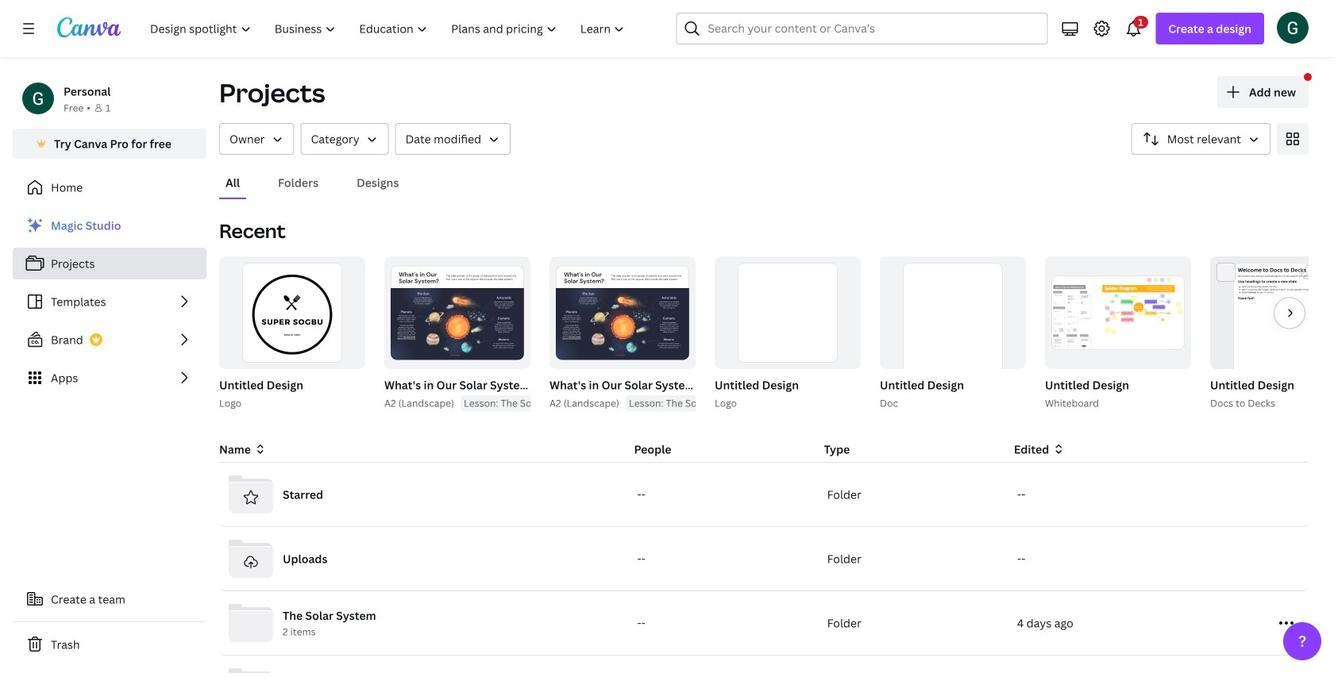 Task type: describe. For each thing, give the bounding box(es) containing it.
7 group from the left
[[712, 257, 861, 411]]

3 group from the left
[[381, 257, 587, 411]]

10 group from the left
[[880, 257, 1026, 405]]

greg robinson image
[[1277, 12, 1309, 43]]

Date modified button
[[395, 123, 511, 155]]

12 group from the left
[[1045, 257, 1192, 369]]

Search search field
[[708, 14, 1016, 44]]

13 group from the left
[[1207, 257, 1335, 411]]

6 group from the left
[[550, 257, 696, 369]]



Task type: vqa. For each thing, say whether or not it's contained in the screenshot.
more
no



Task type: locate. For each thing, give the bounding box(es) containing it.
9 group from the left
[[877, 257, 1026, 411]]

8 group from the left
[[715, 257, 861, 369]]

14 group from the left
[[1211, 257, 1335, 405]]

group
[[216, 257, 365, 411], [219, 257, 365, 369], [381, 257, 587, 411], [384, 257, 531, 369], [547, 257, 752, 411], [550, 257, 696, 369], [712, 257, 861, 411], [715, 257, 861, 369], [877, 257, 1026, 411], [880, 257, 1026, 405], [1042, 257, 1192, 411], [1045, 257, 1192, 369], [1207, 257, 1335, 411], [1211, 257, 1335, 405]]

list
[[13, 210, 207, 394]]

2 group from the left
[[219, 257, 365, 369]]

Category button
[[301, 123, 389, 155]]

11 group from the left
[[1042, 257, 1192, 411]]

None search field
[[676, 13, 1048, 44]]

Sort by button
[[1132, 123, 1271, 155]]

4 group from the left
[[384, 257, 531, 369]]

1 group from the left
[[216, 257, 365, 411]]

5 group from the left
[[547, 257, 752, 411]]

top level navigation element
[[140, 13, 638, 44]]

Owner button
[[219, 123, 294, 155]]



